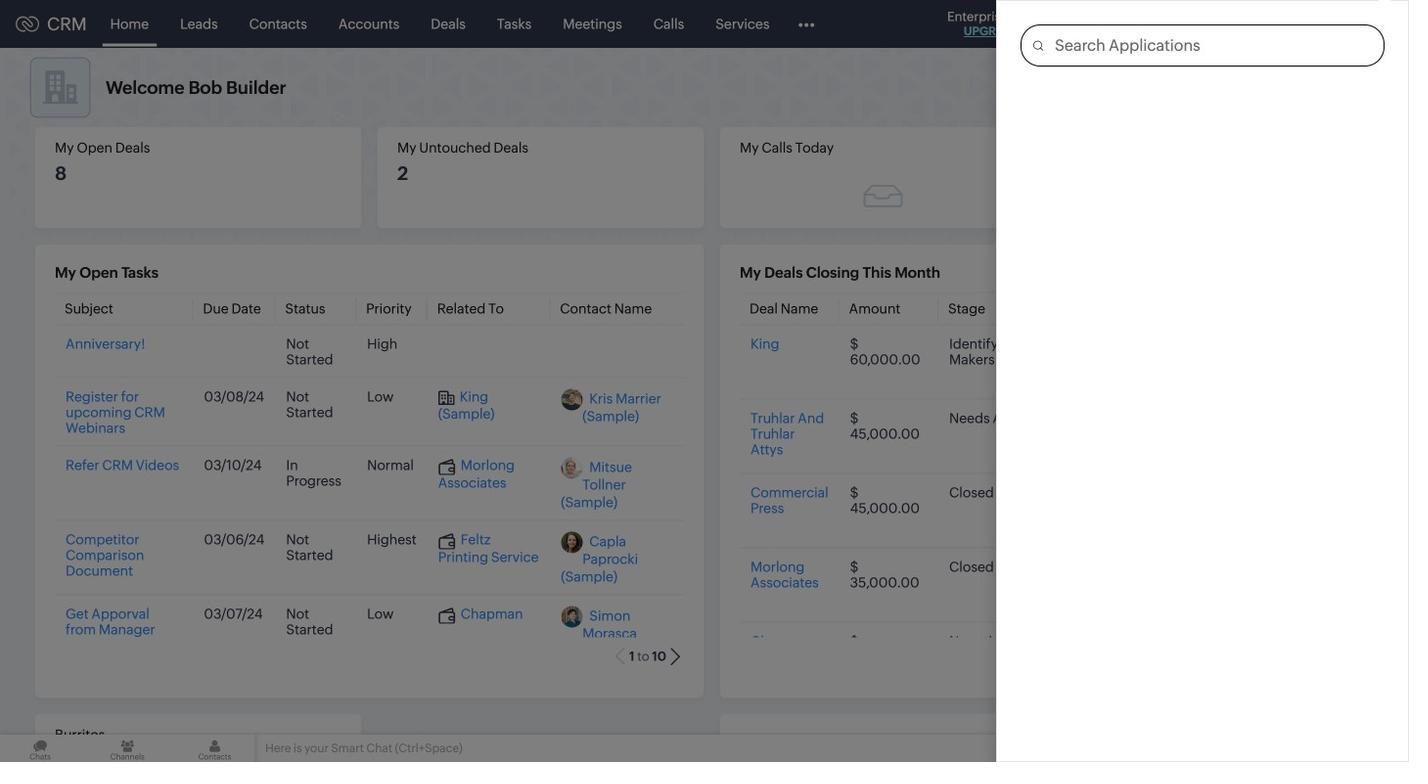 Task type: vqa. For each thing, say whether or not it's contained in the screenshot.
region
no



Task type: locate. For each thing, give the bounding box(es) containing it.
logo image
[[16, 16, 39, 32]]

contacts image
[[175, 735, 255, 763]]

search element
[[1113, 0, 1153, 48]]

chats image
[[0, 735, 80, 763]]

calendar image
[[1202, 16, 1219, 32]]

signals image
[[1165, 16, 1179, 32]]



Task type: describe. For each thing, give the bounding box(es) containing it.
search image
[[1125, 16, 1141, 32]]

profile element
[[1310, 0, 1364, 47]]

signals element
[[1153, 0, 1190, 48]]

profile image
[[1321, 8, 1353, 40]]

Search Applications text field
[[1043, 25, 1384, 65]]

channels image
[[87, 735, 168, 763]]



